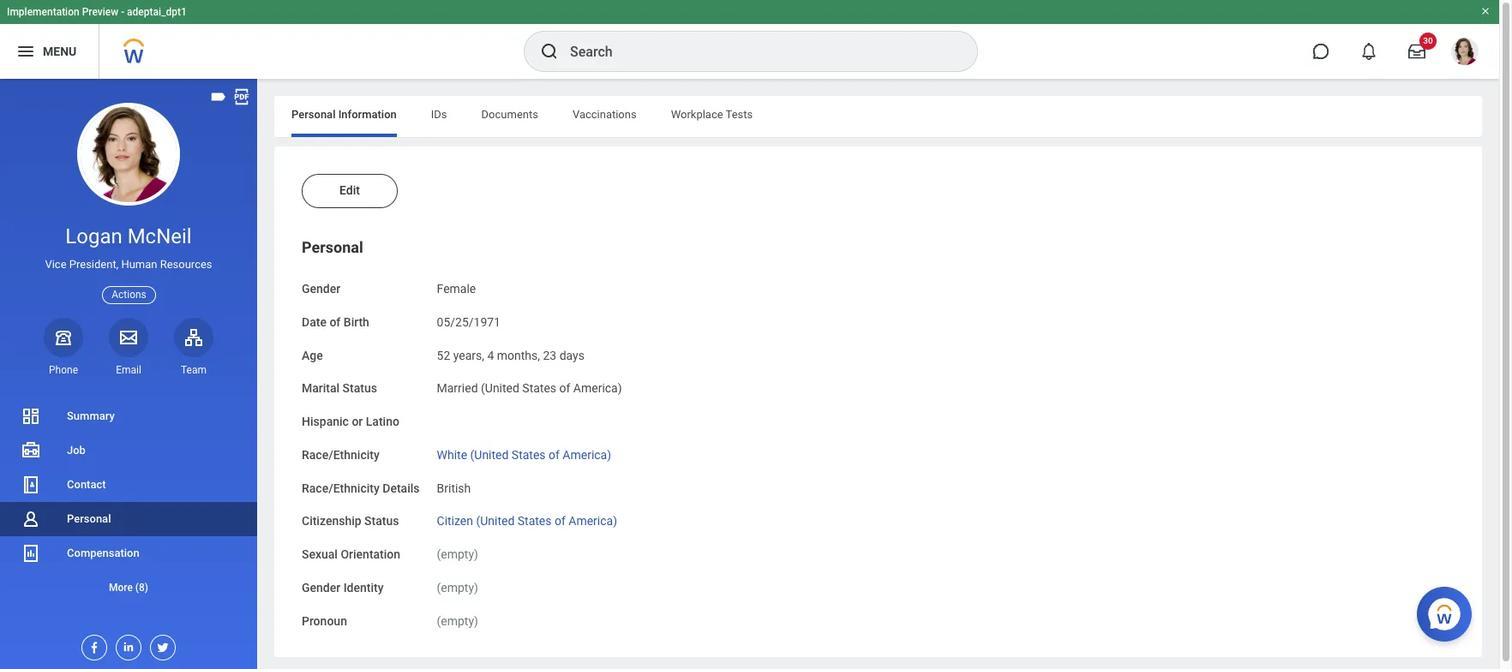 Task type: locate. For each thing, give the bounding box(es) containing it.
0 vertical spatial (empty)
[[437, 548, 478, 562]]

search image
[[539, 41, 560, 62]]

2 vertical spatial (empty)
[[437, 614, 478, 628]]

email logan mcneil element
[[109, 363, 148, 377]]

0 vertical spatial states
[[523, 382, 557, 396]]

tab list
[[274, 96, 1483, 137]]

of up citizen (united states of america) link
[[549, 448, 560, 462]]

orientation
[[341, 548, 401, 562]]

2 gender from the top
[[302, 581, 341, 595]]

of
[[330, 315, 341, 329], [560, 382, 571, 396], [549, 448, 560, 462], [555, 515, 566, 528]]

2 vertical spatial america)
[[569, 515, 617, 528]]

phone button
[[44, 318, 83, 377]]

status
[[343, 382, 377, 396], [365, 515, 399, 528]]

phone image
[[51, 327, 75, 348]]

vaccinations
[[573, 108, 637, 121]]

actions
[[112, 289, 146, 301]]

female
[[437, 282, 476, 296]]

view printable version (pdf) image
[[232, 87, 251, 106]]

0 vertical spatial (united
[[481, 382, 520, 396]]

implementation
[[7, 6, 79, 18]]

states inside the marital status element
[[523, 382, 557, 396]]

of down white (united states of america)
[[555, 515, 566, 528]]

gender up date
[[302, 282, 341, 296]]

race/ethnicity
[[302, 448, 380, 462], [302, 481, 380, 495]]

gender identity
[[302, 581, 384, 595]]

summary link
[[0, 400, 257, 434]]

hispanic
[[302, 415, 349, 429]]

2 (empty) from the top
[[437, 581, 478, 595]]

gender
[[302, 282, 341, 296], [302, 581, 341, 595]]

identity
[[344, 581, 384, 595]]

(empty)
[[437, 548, 478, 562], [437, 581, 478, 595], [437, 614, 478, 628]]

close environment banner image
[[1481, 6, 1491, 16]]

30 button
[[1399, 33, 1437, 70]]

of inside the marital status element
[[560, 382, 571, 396]]

compensation image
[[21, 544, 41, 564]]

edit
[[340, 184, 360, 197]]

0 vertical spatial personal
[[292, 108, 336, 121]]

1 vertical spatial race/ethnicity
[[302, 481, 380, 495]]

america)
[[574, 382, 622, 396], [563, 448, 611, 462], [569, 515, 617, 528]]

1 vertical spatial personal
[[302, 238, 363, 256]]

states up citizen (united states of america) link
[[512, 448, 546, 462]]

british
[[437, 481, 471, 495]]

white (united states of america)
[[437, 448, 611, 462]]

age element
[[437, 338, 585, 364]]

1 vertical spatial status
[[365, 515, 399, 528]]

2 vertical spatial states
[[518, 515, 552, 528]]

vice
[[45, 258, 67, 271]]

0 vertical spatial gender
[[302, 282, 341, 296]]

2 vertical spatial personal
[[67, 513, 111, 526]]

of down days
[[560, 382, 571, 396]]

1 race/ethnicity from the top
[[302, 448, 380, 462]]

personal
[[292, 108, 336, 121], [302, 238, 363, 256], [67, 513, 111, 526]]

1 gender from the top
[[302, 282, 341, 296]]

0 vertical spatial race/ethnicity
[[302, 448, 380, 462]]

citizen (united states of america) link
[[437, 511, 617, 528]]

1 (empty) from the top
[[437, 548, 478, 562]]

states down white (united states of america)
[[518, 515, 552, 528]]

workplace
[[671, 108, 723, 121]]

more (8)
[[109, 582, 148, 594]]

personal group
[[302, 238, 1455, 630]]

list
[[0, 400, 257, 605]]

states for married
[[523, 382, 557, 396]]

of for citizen (united states of america)
[[555, 515, 566, 528]]

citizen
[[437, 515, 473, 528]]

tab list containing personal information
[[274, 96, 1483, 137]]

states
[[523, 382, 557, 396], [512, 448, 546, 462], [518, 515, 552, 528]]

52 years, 4 months, 23 days
[[437, 349, 585, 362]]

(united inside the marital status element
[[481, 382, 520, 396]]

personal down contact
[[67, 513, 111, 526]]

documents
[[482, 108, 538, 121]]

states down 23 at the bottom
[[523, 382, 557, 396]]

years,
[[453, 349, 484, 362]]

(united
[[481, 382, 520, 396], [470, 448, 509, 462], [476, 515, 515, 528]]

gender down sexual
[[302, 581, 341, 595]]

personal left information
[[292, 108, 336, 121]]

resources
[[160, 258, 212, 271]]

3 (empty) from the top
[[437, 614, 478, 628]]

ids
[[431, 108, 447, 121]]

2 vertical spatial (united
[[476, 515, 515, 528]]

race/ethnicity down hispanic or latino
[[302, 448, 380, 462]]

1 vertical spatial (united
[[470, 448, 509, 462]]

status for marital status
[[343, 382, 377, 396]]

citizenship
[[302, 515, 362, 528]]

date of birth
[[302, 315, 370, 329]]

mail image
[[118, 327, 139, 348]]

twitter image
[[151, 636, 170, 655]]

months,
[[497, 349, 540, 362]]

married (united states of america)
[[437, 382, 622, 396]]

adeptai_dpt1
[[127, 6, 187, 18]]

1 vertical spatial gender
[[302, 581, 341, 595]]

status up orientation
[[365, 515, 399, 528]]

contact link
[[0, 468, 257, 502]]

mcneil
[[127, 225, 192, 249]]

menu
[[43, 44, 77, 58]]

(united right the citizen
[[476, 515, 515, 528]]

0 vertical spatial status
[[343, 382, 377, 396]]

personal inside group
[[302, 238, 363, 256]]

(united for married
[[481, 382, 520, 396]]

race/ethnicity up citizenship at the bottom left of page
[[302, 481, 380, 495]]

(united right 'white'
[[470, 448, 509, 462]]

more
[[109, 582, 133, 594]]

phone logan mcneil element
[[44, 363, 83, 377]]

america) inside the marital status element
[[574, 382, 622, 396]]

america) for married (united states of america)
[[574, 382, 622, 396]]

1 vertical spatial (empty)
[[437, 581, 478, 595]]

1 vertical spatial states
[[512, 448, 546, 462]]

personal link
[[0, 502, 257, 537]]

team
[[181, 364, 207, 376]]

(united down 4
[[481, 382, 520, 396]]

marital status
[[302, 382, 377, 396]]

personal button
[[302, 238, 363, 256]]

(united for citizen
[[476, 515, 515, 528]]

implementation preview -   adeptai_dpt1
[[7, 6, 187, 18]]

personal down edit button
[[302, 238, 363, 256]]

1 vertical spatial america)
[[563, 448, 611, 462]]

2 race/ethnicity from the top
[[302, 481, 380, 495]]

status up or
[[343, 382, 377, 396]]

age
[[302, 349, 323, 362]]

0 vertical spatial america)
[[574, 382, 622, 396]]



Task type: vqa. For each thing, say whether or not it's contained in the screenshot.
Total Cases to the left
no



Task type: describe. For each thing, give the bounding box(es) containing it.
human
[[121, 258, 157, 271]]

preview
[[82, 6, 118, 18]]

citizenship status
[[302, 515, 399, 528]]

white (united states of america) link
[[437, 445, 611, 462]]

date
[[302, 315, 327, 329]]

information
[[338, 108, 397, 121]]

30
[[1424, 36, 1434, 45]]

hispanic or latino
[[302, 415, 400, 429]]

phone
[[49, 364, 78, 376]]

tag image
[[209, 87, 228, 106]]

summary image
[[21, 406, 41, 427]]

view team image
[[184, 327, 204, 348]]

america) for white (united states of america)
[[563, 448, 611, 462]]

more (8) button
[[0, 571, 257, 605]]

email
[[116, 364, 141, 376]]

states for citizen
[[518, 515, 552, 528]]

gender for gender identity
[[302, 581, 341, 595]]

citizen (united states of america)
[[437, 515, 617, 528]]

team link
[[174, 318, 214, 377]]

birth
[[344, 315, 370, 329]]

workplace tests
[[671, 108, 753, 121]]

date of birth element
[[437, 305, 501, 331]]

menu banner
[[0, 0, 1500, 79]]

job link
[[0, 434, 257, 468]]

sexual orientation
[[302, 548, 401, 562]]

of right date
[[330, 315, 341, 329]]

of for white (united states of america)
[[549, 448, 560, 462]]

personal for personal button
[[302, 238, 363, 256]]

-
[[121, 6, 124, 18]]

female element
[[437, 279, 476, 296]]

profile logan mcneil image
[[1452, 38, 1479, 69]]

inbox large image
[[1409, 43, 1426, 60]]

logan mcneil
[[65, 225, 192, 249]]

(8)
[[135, 582, 148, 594]]

actions button
[[102, 286, 156, 304]]

days
[[560, 349, 585, 362]]

more (8) button
[[0, 578, 257, 599]]

list containing summary
[[0, 400, 257, 605]]

race/ethnicity details
[[302, 481, 420, 495]]

marital status element
[[437, 372, 622, 397]]

(united for white
[[470, 448, 509, 462]]

52
[[437, 349, 450, 362]]

contact
[[67, 478, 106, 491]]

sexual
[[302, 548, 338, 562]]

vice president, human resources
[[45, 258, 212, 271]]

Search Workday  search field
[[570, 33, 942, 70]]

team logan mcneil element
[[174, 363, 214, 377]]

president,
[[69, 258, 119, 271]]

(empty) for identity
[[437, 581, 478, 595]]

america) for citizen (united states of america)
[[569, 515, 617, 528]]

menu button
[[0, 24, 99, 79]]

job
[[67, 444, 86, 457]]

personal for personal information
[[292, 108, 336, 121]]

facebook image
[[82, 636, 101, 655]]

of for married (united states of america)
[[560, 382, 571, 396]]

navigation pane region
[[0, 79, 257, 670]]

states for white
[[512, 448, 546, 462]]

05/25/1971
[[437, 315, 501, 329]]

race/ethnicity for race/ethnicity details
[[302, 481, 380, 495]]

compensation
[[67, 547, 140, 560]]

summary
[[67, 410, 115, 423]]

race/ethnicity for race/ethnicity
[[302, 448, 380, 462]]

pronoun
[[302, 614, 347, 628]]

married
[[437, 382, 478, 396]]

contact image
[[21, 475, 41, 496]]

or
[[352, 415, 363, 429]]

british element
[[437, 478, 471, 495]]

status for citizenship status
[[365, 515, 399, 528]]

job image
[[21, 441, 41, 461]]

personal image
[[21, 509, 41, 530]]

details
[[383, 481, 420, 495]]

tests
[[726, 108, 753, 121]]

personal information
[[292, 108, 397, 121]]

23
[[543, 349, 557, 362]]

(empty) for orientation
[[437, 548, 478, 562]]

personal inside navigation pane region
[[67, 513, 111, 526]]

email button
[[109, 318, 148, 377]]

white
[[437, 448, 467, 462]]

logan
[[65, 225, 122, 249]]

edit button
[[302, 174, 398, 208]]

compensation link
[[0, 537, 257, 571]]

latino
[[366, 415, 400, 429]]

linkedin image
[[117, 636, 135, 654]]

justify image
[[15, 41, 36, 62]]

4
[[487, 349, 494, 362]]

marital
[[302, 382, 340, 396]]

gender for gender
[[302, 282, 341, 296]]

notifications large image
[[1361, 43, 1378, 60]]



